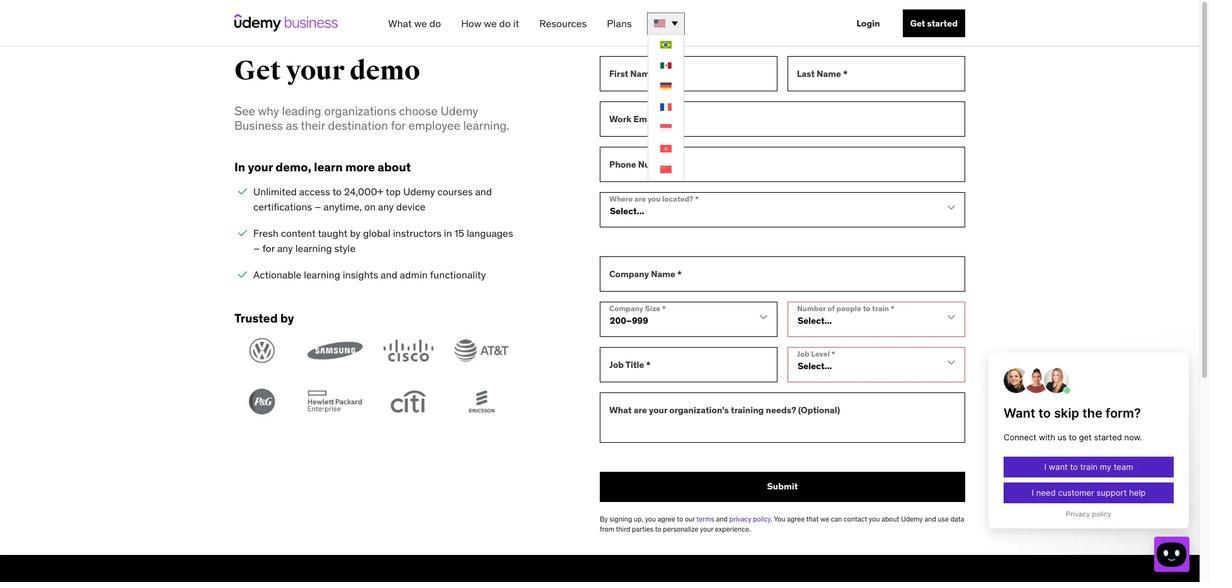 Task type: locate. For each thing, give the bounding box(es) containing it.
0 horizontal spatial job
[[610, 359, 624, 371]]

are down title
[[634, 405, 647, 416]]

0 horizontal spatial by
[[280, 311, 294, 326]]

of
[[828, 304, 835, 313]]

udemy inside see why leading organizations choose udemy business as their destination for employee learning.
[[441, 104, 479, 119]]

* for company name *
[[678, 268, 682, 280]]

1 horizontal spatial about
[[882, 515, 900, 524]]

are right where
[[635, 194, 646, 204]]

plans
[[607, 17, 632, 30]]

name right the last
[[817, 68, 842, 79]]

about inside ". you agree that we can contact you about udemy and use data from third parties to personalize your experience."
[[882, 515, 900, 524]]

any down content
[[277, 242, 293, 255]]

company for company size *
[[610, 304, 644, 313]]

your
[[286, 55, 345, 87], [248, 159, 273, 174], [649, 405, 668, 416], [701, 525, 714, 534]]

learning
[[296, 242, 332, 255], [304, 269, 341, 282]]

experience.
[[716, 525, 751, 534]]

0 horizontal spatial about
[[378, 159, 411, 174]]

we for what
[[415, 17, 427, 30]]

last
[[798, 68, 815, 79]]

1 horizontal spatial any
[[378, 201, 394, 213]]

company left "size"
[[610, 304, 644, 313]]

for for unlimited access to 24,000+ top udemy courses and certifications – anytime, on any device
[[263, 242, 275, 255]]

organization's
[[670, 405, 729, 416]]

learning down content
[[296, 242, 332, 255]]

about right contact
[[882, 515, 900, 524]]

1 horizontal spatial for
[[391, 118, 406, 133]]

any
[[378, 201, 394, 213], [277, 242, 293, 255]]

udemy for learning.
[[441, 104, 479, 119]]

1 horizontal spatial udemy
[[441, 104, 479, 119]]

udemy inside unlimited access to 24,000+ top udemy courses and certifications – anytime, on any device
[[404, 186, 435, 198]]

1 horizontal spatial do
[[500, 17, 511, 30]]

to inside ". you agree that we can contact you about udemy and use data from third parties to personalize your experience."
[[656, 525, 662, 534]]

and right 'courses'
[[476, 186, 492, 198]]

1 horizontal spatial what
[[610, 405, 632, 416]]

number left of
[[798, 304, 826, 313]]

fresh
[[253, 227, 279, 240]]

learning down style
[[304, 269, 341, 282]]

0 vertical spatial get
[[911, 18, 926, 29]]

0 vertical spatial company
[[610, 268, 649, 280]]

do left how
[[430, 17, 441, 30]]

company up company size *
[[610, 268, 649, 280]]

login button
[[850, 9, 888, 37]]

and left use
[[925, 515, 937, 524]]

ericsson logo image
[[454, 389, 509, 415]]

resources
[[540, 17, 587, 30]]

1 vertical spatial –
[[253, 242, 260, 255]]

job for job level *
[[798, 349, 810, 359]]

get
[[911, 18, 926, 29], [235, 55, 281, 87]]

0 vertical spatial what
[[388, 17, 412, 30]]

get started
[[911, 18, 958, 29]]

*
[[657, 68, 662, 79], [844, 68, 848, 79], [659, 113, 664, 125], [674, 159, 679, 170], [696, 194, 699, 204], [678, 268, 682, 280], [663, 304, 666, 313], [891, 304, 895, 313], [832, 349, 836, 359], [647, 359, 651, 371]]

2 horizontal spatial we
[[821, 515, 830, 524]]

for left employee
[[391, 118, 406, 133]]

(optional)
[[799, 405, 841, 416]]

0 horizontal spatial number
[[639, 159, 672, 170]]

we
[[415, 17, 427, 30], [484, 17, 497, 30], [821, 515, 830, 524]]

0 horizontal spatial for
[[263, 242, 275, 255]]

size
[[645, 304, 661, 313]]

samsung logo image
[[308, 338, 363, 364]]

to left train
[[864, 304, 871, 313]]

how we do it button
[[456, 12, 525, 35]]

to left our
[[677, 515, 684, 524]]

first name *
[[610, 68, 662, 79]]

signing
[[610, 515, 633, 524]]

agree right you
[[788, 515, 805, 524]]

to right parties in the right bottom of the page
[[656, 525, 662, 534]]

1 vertical spatial for
[[263, 242, 275, 255]]

by inside fresh content taught by global instructors in 15 languages – for any learning style
[[350, 227, 361, 240]]

in
[[444, 227, 452, 240]]

. you agree that we can contact you about udemy and use data from third parties to personalize your experience.
[[600, 515, 965, 534]]

organizations
[[324, 104, 396, 119]]

you
[[648, 194, 661, 204], [645, 515, 656, 524], [870, 515, 881, 524]]

0 vertical spatial are
[[635, 194, 646, 204]]

1 vertical spatial udemy
[[404, 186, 435, 198]]

your down terms link
[[701, 525, 714, 534]]

1 vertical spatial any
[[277, 242, 293, 255]]

.
[[771, 515, 773, 524]]

– inside fresh content taught by global instructors in 15 languages – for any learning style
[[253, 242, 260, 255]]

submit button
[[600, 472, 966, 502]]

plans button
[[602, 12, 637, 35]]

0 horizontal spatial agree
[[658, 515, 676, 524]]

1 company from the top
[[610, 268, 649, 280]]

get up why
[[235, 55, 281, 87]]

0 horizontal spatial any
[[277, 242, 293, 255]]

job left level
[[798, 349, 810, 359]]

job
[[798, 349, 810, 359], [610, 359, 624, 371]]

agree up personalize
[[658, 515, 676, 524]]

to up anytime,
[[333, 186, 342, 198]]

by right trusted
[[280, 311, 294, 326]]

for inside fresh content taught by global instructors in 15 languages – for any learning style
[[263, 242, 275, 255]]

first
[[610, 68, 629, 79]]

job left title
[[610, 359, 624, 371]]

name right first
[[631, 68, 655, 79]]

any right on
[[378, 201, 394, 213]]

0 horizontal spatial what
[[388, 17, 412, 30]]

2 horizontal spatial udemy
[[902, 515, 924, 524]]

volkswagen logo image
[[235, 338, 290, 364]]

you inside ". you agree that we can contact you about udemy and use data from third parties to personalize your experience."
[[870, 515, 881, 524]]

– inside unlimited access to 24,000+ top udemy courses and certifications – anytime, on any device
[[315, 201, 321, 213]]

0 vertical spatial any
[[378, 201, 394, 213]]

* for phone number *
[[674, 159, 679, 170]]

you right contact
[[870, 515, 881, 524]]

and up the experience.
[[717, 515, 728, 524]]

learning inside fresh content taught by global instructors in 15 languages – for any learning style
[[296, 242, 332, 255]]

0 vertical spatial for
[[391, 118, 406, 133]]

0 horizontal spatial we
[[415, 17, 427, 30]]

2 agree from the left
[[788, 515, 805, 524]]

0 horizontal spatial udemy
[[404, 186, 435, 198]]

1 vertical spatial get
[[235, 55, 281, 87]]

for down fresh
[[263, 242, 275, 255]]

your inside ". you agree that we can contact you about udemy and use data from third parties to personalize your experience."
[[701, 525, 714, 534]]

as
[[286, 118, 298, 133]]

by
[[600, 515, 608, 524]]

learning.
[[464, 118, 510, 133]]

and left admin
[[381, 269, 398, 282]]

employee
[[409, 118, 461, 133]]

* for last name *
[[844, 68, 848, 79]]

that
[[807, 515, 819, 524]]

by
[[350, 227, 361, 240], [280, 311, 294, 326]]

see why leading organizations choose udemy business as their destination for employee learning.
[[235, 104, 510, 133]]

1 horizontal spatial get
[[911, 18, 926, 29]]

unlimited access to 24,000+ top udemy courses and certifications – anytime, on any device
[[253, 186, 492, 213]]

business
[[235, 118, 283, 133]]

we left how
[[415, 17, 427, 30]]

certifications
[[253, 201, 312, 213]]

Company Name * text field
[[600, 256, 966, 292]]

1 vertical spatial are
[[634, 405, 647, 416]]

we inside ". you agree that we can contact you about udemy and use data from third parties to personalize your experience."
[[821, 515, 830, 524]]

* for job title *
[[647, 359, 651, 371]]

your right in
[[248, 159, 273, 174]]

up,
[[634, 515, 644, 524]]

cisco logo image
[[381, 338, 436, 364]]

admin
[[400, 269, 428, 282]]

get left started in the top right of the page
[[911, 18, 926, 29]]

Job Title * text field
[[600, 347, 778, 383]]

about
[[378, 159, 411, 174], [882, 515, 900, 524]]

0 vertical spatial learning
[[296, 242, 332, 255]]

1 horizontal spatial agree
[[788, 515, 805, 524]]

1 horizontal spatial number
[[798, 304, 826, 313]]

* for first name *
[[657, 68, 662, 79]]

company for company name *
[[610, 268, 649, 280]]

– down access
[[315, 201, 321, 213]]

name for last
[[817, 68, 842, 79]]

What are your organization's training needs? (Optional) text field
[[600, 393, 966, 443]]

located?
[[663, 194, 694, 204]]

job level *
[[798, 349, 836, 359]]

0 vertical spatial by
[[350, 227, 361, 240]]

trusted by
[[235, 311, 294, 326]]

Last Name * text field
[[788, 56, 966, 91]]

1 vertical spatial about
[[882, 515, 900, 524]]

1 horizontal spatial by
[[350, 227, 361, 240]]

udemy left use
[[902, 515, 924, 524]]

2 vertical spatial udemy
[[902, 515, 924, 524]]

2 do from the left
[[500, 17, 511, 30]]

1 horizontal spatial we
[[484, 17, 497, 30]]

1 vertical spatial what
[[610, 405, 632, 416]]

level
[[812, 349, 830, 359]]

and
[[476, 186, 492, 198], [381, 269, 398, 282], [717, 515, 728, 524], [925, 515, 937, 524]]

job title *
[[610, 359, 651, 371]]

job for job title *
[[610, 359, 624, 371]]

insights
[[343, 269, 378, 282]]

anytime,
[[324, 201, 362, 213]]

do left it on the top left of the page
[[500, 17, 511, 30]]

we right how
[[484, 17, 497, 30]]

number
[[639, 159, 672, 170], [798, 304, 826, 313]]

people
[[837, 304, 862, 313]]

any inside unlimited access to 24,000+ top udemy courses and certifications – anytime, on any device
[[378, 201, 394, 213]]

0 horizontal spatial get
[[235, 55, 281, 87]]

number right phone
[[639, 159, 672, 170]]

get for get started
[[911, 18, 926, 29]]

1 do from the left
[[430, 17, 441, 30]]

footer element
[[235, 555, 966, 583]]

about up top
[[378, 159, 411, 174]]

2 company from the top
[[610, 304, 644, 313]]

are for where
[[635, 194, 646, 204]]

1 vertical spatial by
[[280, 311, 294, 326]]

we inside the how we do it popup button
[[484, 17, 497, 30]]

Work Email * email field
[[600, 101, 966, 137]]

– for anytime,
[[315, 201, 321, 213]]

what down job title * on the bottom right
[[610, 405, 632, 416]]

1 horizontal spatial –
[[315, 201, 321, 213]]

udemy up device
[[404, 186, 435, 198]]

1 agree from the left
[[658, 515, 676, 524]]

–
[[315, 201, 321, 213], [253, 242, 260, 255]]

demo
[[350, 55, 420, 87]]

what up the 'demo'
[[388, 17, 412, 30]]

0 vertical spatial number
[[639, 159, 672, 170]]

we inside what we do popup button
[[415, 17, 427, 30]]

what inside popup button
[[388, 17, 412, 30]]

data
[[951, 515, 965, 524]]

get inside menu navigation
[[911, 18, 926, 29]]

do
[[430, 17, 441, 30], [500, 17, 511, 30]]

0 vertical spatial –
[[315, 201, 321, 213]]

get for get your demo
[[235, 55, 281, 87]]

for inside see why leading organizations choose udemy business as their destination for employee learning.
[[391, 118, 406, 133]]

by up style
[[350, 227, 361, 240]]

1 horizontal spatial job
[[798, 349, 810, 359]]

– down fresh
[[253, 242, 260, 255]]

third
[[616, 525, 631, 534]]

0 vertical spatial job
[[798, 349, 810, 359]]

policy
[[754, 515, 771, 524]]

demo,
[[276, 159, 311, 174]]

submit
[[768, 481, 799, 493]]

udemy right choose at the left
[[441, 104, 479, 119]]

agree
[[658, 515, 676, 524], [788, 515, 805, 524]]

name up "size"
[[651, 268, 676, 280]]

0 vertical spatial udemy
[[441, 104, 479, 119]]

content
[[281, 227, 316, 240]]

1 vertical spatial company
[[610, 304, 644, 313]]

name
[[631, 68, 655, 79], [817, 68, 842, 79], [651, 268, 676, 280]]

training
[[731, 405, 764, 416]]

company
[[610, 268, 649, 280], [610, 304, 644, 313]]

0 horizontal spatial –
[[253, 242, 260, 255]]

we left can
[[821, 515, 830, 524]]

1 vertical spatial number
[[798, 304, 826, 313]]

1 vertical spatial job
[[610, 359, 624, 371]]

0 horizontal spatial do
[[430, 17, 441, 30]]

name for company
[[651, 268, 676, 280]]



Task type: vqa. For each thing, say whether or not it's contained in the screenshot.
Continuity
no



Task type: describe. For each thing, give the bounding box(es) containing it.
24,000+
[[344, 186, 384, 198]]

started
[[928, 18, 958, 29]]

your up leading
[[286, 55, 345, 87]]

needs?
[[766, 405, 797, 416]]

work email *
[[610, 113, 664, 125]]

company size *
[[610, 304, 666, 313]]

you
[[774, 515, 786, 524]]

parties
[[632, 525, 654, 534]]

their
[[301, 118, 325, 133]]

resources button
[[535, 12, 592, 35]]

can
[[832, 515, 843, 524]]

get your demo
[[235, 55, 420, 87]]

do for how we do it
[[500, 17, 511, 30]]

on
[[365, 201, 376, 213]]

by signing up, you agree to our terms and privacy policy
[[600, 515, 771, 524]]

privacy policy link
[[730, 515, 771, 524]]

taught
[[318, 227, 348, 240]]

– for for
[[253, 242, 260, 255]]

what for what are your organization's training needs? (optional)
[[610, 405, 632, 416]]

languages
[[467, 227, 514, 240]]

get started link
[[903, 9, 966, 37]]

number of people to train *
[[798, 304, 895, 313]]

our
[[685, 515, 695, 524]]

instructors
[[393, 227, 442, 240]]

choose
[[399, 104, 438, 119]]

company name *
[[610, 268, 682, 280]]

udemy inside ". you agree that we can contact you about udemy and use data from third parties to personalize your experience."
[[902, 515, 924, 524]]

terms link
[[697, 515, 715, 524]]

courses
[[438, 186, 473, 198]]

phone
[[610, 159, 637, 170]]

First Name * text field
[[600, 56, 778, 91]]

login
[[857, 18, 881, 29]]

phone number *
[[610, 159, 679, 170]]

1 vertical spatial learning
[[304, 269, 341, 282]]

terms
[[697, 515, 715, 524]]

what are your organization's training needs? (optional)
[[610, 405, 841, 416]]

email
[[634, 113, 658, 125]]

last name *
[[798, 68, 848, 79]]

leading
[[282, 104, 322, 119]]

citi logo image
[[381, 389, 436, 415]]

for for get your demo
[[391, 118, 406, 133]]

hewlett packard enterprise logo image
[[308, 389, 363, 415]]

you left located?
[[648, 194, 661, 204]]

what for what we do
[[388, 17, 412, 30]]

where are you located? *
[[610, 194, 699, 204]]

you right up, on the bottom right
[[645, 515, 656, 524]]

title
[[626, 359, 645, 371]]

udemy for any
[[404, 186, 435, 198]]

in your demo, learn more about
[[235, 159, 411, 174]]

are for what
[[634, 405, 647, 416]]

use
[[939, 515, 950, 524]]

destination
[[328, 118, 388, 133]]

what we do button
[[383, 12, 446, 35]]

any inside fresh content taught by global instructors in 15 languages – for any learning style
[[277, 242, 293, 255]]

how
[[462, 17, 482, 30]]

15
[[455, 227, 465, 240]]

device
[[397, 201, 426, 213]]

what we do
[[388, 17, 441, 30]]

* for work email *
[[659, 113, 664, 125]]

privacy
[[730, 515, 752, 524]]

and inside unlimited access to 24,000+ top udemy courses and certifications – anytime, on any device
[[476, 186, 492, 198]]

train
[[873, 304, 890, 313]]

where
[[610, 194, 633, 204]]

see
[[235, 104, 255, 119]]

name for first
[[631, 68, 655, 79]]

more
[[346, 159, 375, 174]]

p&g logo image
[[235, 389, 290, 415]]

from
[[600, 525, 615, 534]]

* for job level *
[[832, 349, 836, 359]]

contact
[[844, 515, 868, 524]]

at&t logo image
[[454, 338, 509, 364]]

how we do it
[[462, 17, 520, 30]]

Phone Number * telephone field
[[600, 147, 966, 182]]

top
[[386, 186, 401, 198]]

access
[[299, 186, 330, 198]]

actionable
[[253, 269, 302, 282]]

your left organization's
[[649, 405, 668, 416]]

actionable learning insights and admin functionality
[[253, 269, 486, 282]]

it
[[513, 17, 520, 30]]

menu navigation
[[378, 0, 966, 181]]

in
[[235, 159, 245, 174]]

agree inside ". you agree that we can contact you about udemy and use data from third parties to personalize your experience."
[[788, 515, 805, 524]]

personalize
[[664, 525, 699, 534]]

0 vertical spatial about
[[378, 159, 411, 174]]

global
[[363, 227, 391, 240]]

udemy business image
[[235, 14, 338, 32]]

unlimited
[[253, 186, 297, 198]]

do for what we do
[[430, 17, 441, 30]]

to inside unlimited access to 24,000+ top udemy courses and certifications – anytime, on any device
[[333, 186, 342, 198]]

and inside ". you agree that we can contact you about udemy and use data from third parties to personalize your experience."
[[925, 515, 937, 524]]

we for how
[[484, 17, 497, 30]]

why
[[258, 104, 279, 119]]

learn
[[314, 159, 343, 174]]

functionality
[[430, 269, 486, 282]]

* for company size *
[[663, 304, 666, 313]]

trusted
[[235, 311, 278, 326]]



